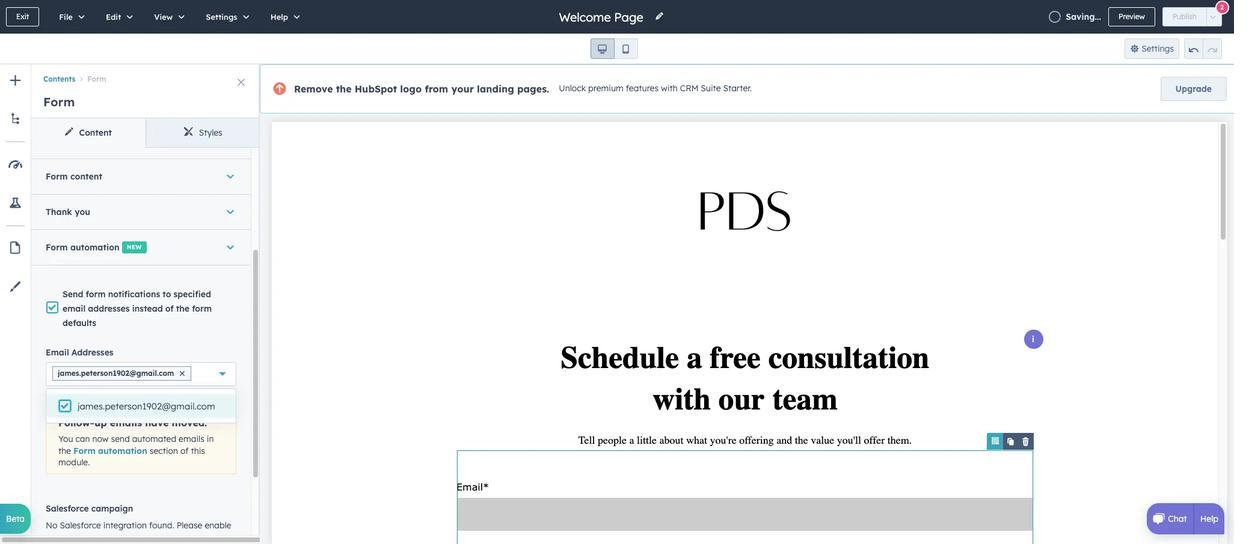 Task type: locate. For each thing, give the bounding box(es) containing it.
view
[[154, 12, 173, 22]]

form left content on the top of page
[[46, 171, 68, 182]]

thank you button
[[46, 195, 236, 230]]

0 horizontal spatial close image
[[180, 372, 185, 376]]

group up premium
[[590, 38, 638, 59]]

moved.
[[172, 417, 207, 429]]

salesforce right no on the left bottom of the page
[[60, 521, 101, 532]]

in down the campaign
[[89, 535, 96, 545]]

caret image
[[227, 171, 234, 183], [227, 206, 234, 218], [227, 242, 234, 254]]

follow-up emails have moved. tab panel
[[31, 45, 260, 545]]

view button
[[141, 0, 193, 34]]

the inside you can now send automated emails in the
[[58, 446, 71, 457]]

of
[[165, 304, 174, 314], [180, 446, 189, 457]]

1 group from the left
[[590, 38, 638, 59]]

preview
[[1119, 12, 1145, 21]]

specified
[[174, 289, 211, 300]]

salesforce campaign no salesforce integration found. please enable salesforce in
[[46, 504, 231, 545]]

file button
[[46, 0, 93, 34]]

form automation down you
[[46, 242, 120, 253]]

close image for form
[[238, 79, 245, 86]]

emails up this in the left bottom of the page
[[179, 434, 204, 445]]

saving... button
[[1066, 10, 1101, 24]]

1 horizontal spatial help
[[1200, 514, 1219, 525]]

of inside section of this module.
[[180, 446, 189, 457]]

1 horizontal spatial close image
[[238, 79, 245, 86]]

0 vertical spatial caret image
[[227, 171, 234, 183]]

addresses
[[88, 304, 130, 314]]

2 caret image from the top
[[227, 206, 234, 218]]

beta button
[[0, 505, 31, 535]]

campaign
[[91, 504, 133, 515]]

suite
[[701, 83, 721, 94]]

automation down send at the bottom left
[[98, 446, 147, 457]]

content link
[[31, 118, 145, 147]]

of left this in the left bottom of the page
[[180, 446, 189, 457]]

0 vertical spatial in
[[207, 434, 214, 445]]

1 vertical spatial of
[[180, 446, 189, 457]]

group
[[590, 38, 638, 59], [1184, 38, 1222, 59]]

close image
[[238, 79, 245, 86], [180, 372, 185, 376]]

send
[[111, 434, 130, 445]]

form
[[86, 289, 106, 300], [192, 304, 212, 314]]

caret image inside the thank you dropdown button
[[227, 206, 234, 218]]

salesforce
[[46, 504, 89, 515], [60, 521, 101, 532], [46, 535, 87, 545]]

help
[[270, 12, 288, 22], [1200, 514, 1219, 525]]

have
[[145, 417, 169, 429]]

0 horizontal spatial of
[[165, 304, 174, 314]]

form up addresses
[[86, 289, 106, 300]]

in down moved.
[[207, 434, 214, 445]]

module.
[[58, 458, 90, 469]]

help button
[[258, 0, 309, 34]]

email
[[63, 304, 86, 314]]

form down "specified"
[[192, 304, 212, 314]]

form automation button
[[73, 446, 147, 457]]

0 vertical spatial settings button
[[193, 0, 258, 34]]

up
[[94, 417, 107, 429]]

2 vertical spatial caret image
[[227, 242, 234, 254]]

james.peterson1902@gmail.com inside list box
[[78, 401, 215, 413]]

the right remove in the top left of the page
[[336, 83, 352, 95]]

0 horizontal spatial help
[[270, 12, 288, 22]]

enable
[[205, 521, 231, 532]]

form down contents
[[43, 94, 75, 109]]

settings
[[206, 12, 237, 22], [1142, 43, 1174, 54]]

james.peterson1902@gmail.com
[[58, 369, 174, 378], [78, 401, 215, 413]]

automation down you
[[70, 242, 120, 253]]

email
[[46, 348, 69, 358]]

1 horizontal spatial settings
[[1142, 43, 1174, 54]]

the down you
[[58, 446, 71, 457]]

salesforce down no on the left bottom of the page
[[46, 535, 87, 545]]

1 horizontal spatial of
[[180, 446, 189, 457]]

emails
[[110, 417, 142, 429], [179, 434, 204, 445]]

can
[[75, 434, 90, 445]]

james.peterson1902@gmail.com list box
[[46, 390, 236, 423]]

form content
[[46, 171, 102, 182]]

0 vertical spatial james.peterson1902@gmail.com
[[58, 369, 174, 378]]

caret image for thank you
[[227, 206, 234, 218]]

form
[[87, 75, 106, 84], [43, 94, 75, 109], [46, 171, 68, 182], [46, 242, 68, 253], [73, 446, 95, 457]]

form automation
[[46, 242, 120, 253], [73, 446, 147, 457]]

0 horizontal spatial the
[[58, 446, 71, 457]]

1 vertical spatial james.peterson1902@gmail.com
[[78, 401, 215, 413]]

1 vertical spatial the
[[176, 304, 189, 314]]

james.peterson1902@gmail.com button
[[46, 363, 236, 387]]

settings right "view" button
[[206, 12, 237, 22]]

emails up send at the bottom left
[[110, 417, 142, 429]]

0 vertical spatial the
[[336, 83, 352, 95]]

1 vertical spatial caret image
[[227, 206, 234, 218]]

close image inside james.peterson1902@gmail.com popup button
[[180, 372, 185, 376]]

in
[[207, 434, 214, 445], [89, 535, 96, 545]]

you
[[58, 434, 73, 445]]

automated
[[132, 434, 176, 445]]

unlock premium features with crm suite starter.
[[559, 83, 752, 94]]

james.peterson1902@gmail.com down the addresses in the left of the page
[[58, 369, 174, 378]]

0 horizontal spatial in
[[89, 535, 96, 545]]

2 vertical spatial the
[[58, 446, 71, 457]]

from
[[425, 83, 448, 95]]

tab list
[[31, 118, 260, 148]]

1 horizontal spatial settings button
[[1124, 38, 1179, 59]]

email addresses
[[46, 348, 113, 358]]

0 vertical spatial help
[[270, 12, 288, 22]]

content
[[79, 128, 112, 138]]

0 horizontal spatial group
[[590, 38, 638, 59]]

of down "to"
[[165, 304, 174, 314]]

integration
[[103, 521, 147, 532]]

the down "specified"
[[176, 304, 189, 314]]

publish group
[[1162, 7, 1222, 26]]

0 vertical spatial settings
[[206, 12, 237, 22]]

1 horizontal spatial in
[[207, 434, 214, 445]]

section
[[150, 446, 178, 457]]

beta
[[6, 514, 25, 525]]

1 vertical spatial help
[[1200, 514, 1219, 525]]

james.peterson1902@gmail.com up have
[[78, 401, 215, 413]]

0 vertical spatial of
[[165, 304, 174, 314]]

1 vertical spatial form
[[192, 304, 212, 314]]

1 horizontal spatial group
[[1184, 38, 1222, 59]]

james.peterson1902@gmail.com inside popup button
[[58, 369, 174, 378]]

group down publish group in the right top of the page
[[1184, 38, 1222, 59]]

section of this module.
[[58, 446, 205, 469]]

1 horizontal spatial emails
[[179, 434, 204, 445]]

caret image inside "form content" "dropdown button"
[[227, 171, 234, 183]]

0 vertical spatial form
[[86, 289, 106, 300]]

saving...
[[1066, 11, 1101, 22]]

no
[[46, 521, 57, 532]]

1 vertical spatial in
[[89, 535, 96, 545]]

form automation down now
[[73, 446, 147, 457]]

1 caret image from the top
[[227, 171, 234, 183]]

None field
[[558, 9, 647, 25]]

1 vertical spatial emails
[[179, 434, 204, 445]]

1 horizontal spatial the
[[176, 304, 189, 314]]

settings button
[[193, 0, 258, 34], [1124, 38, 1179, 59]]

salesforce up no on the left bottom of the page
[[46, 504, 89, 515]]

upgrade
[[1176, 84, 1212, 94]]

2 group from the left
[[1184, 38, 1222, 59]]

0 horizontal spatial settings
[[206, 12, 237, 22]]

automation
[[70, 242, 120, 253], [98, 446, 147, 457]]

0 vertical spatial emails
[[110, 417, 142, 429]]

navigation
[[31, 64, 260, 86]]

landing
[[477, 83, 514, 95]]

settings down 'preview' button
[[1142, 43, 1174, 54]]

form right contents button
[[87, 75, 106, 84]]

1 vertical spatial close image
[[180, 372, 185, 376]]

0 vertical spatial close image
[[238, 79, 245, 86]]

the
[[336, 83, 352, 95], [176, 304, 189, 314], [58, 446, 71, 457]]



Task type: describe. For each thing, give the bounding box(es) containing it.
features
[[626, 83, 659, 94]]

thank
[[46, 207, 72, 217]]

follow-
[[58, 417, 94, 429]]

caret image for form content
[[227, 171, 234, 183]]

instead
[[132, 304, 163, 314]]

close image for james.peterson1902@gmail.com
[[180, 372, 185, 376]]

publish
[[1173, 12, 1197, 21]]

in inside salesforce campaign no salesforce integration found. please enable salesforce in
[[89, 535, 96, 545]]

in inside you can now send automated emails in the
[[207, 434, 214, 445]]

content
[[70, 171, 102, 182]]

0 horizontal spatial emails
[[110, 417, 142, 429]]

you
[[75, 207, 90, 217]]

remove the hubspot logo from your landing pages.
[[294, 83, 549, 95]]

0 vertical spatial salesforce
[[46, 504, 89, 515]]

form inside navigation
[[87, 75, 106, 84]]

notifications
[[108, 289, 160, 300]]

1 vertical spatial form automation
[[73, 446, 147, 457]]

new
[[127, 243, 142, 251]]

edit button
[[93, 0, 141, 34]]

form inside "form content" "dropdown button"
[[46, 171, 68, 182]]

send form notifications to specified email addresses instead of the form defaults
[[63, 289, 212, 329]]

1 vertical spatial salesforce
[[60, 521, 101, 532]]

this
[[191, 446, 205, 457]]

the inside send form notifications to specified email addresses instead of the form defaults
[[176, 304, 189, 314]]

navigation containing contents
[[31, 64, 260, 86]]

contents button
[[43, 75, 75, 84]]

0 vertical spatial form automation
[[46, 242, 120, 253]]

3 caret image from the top
[[227, 242, 234, 254]]

thank you
[[46, 207, 90, 217]]

you can now send automated emails in the
[[58, 434, 214, 457]]

form down thank
[[46, 242, 68, 253]]

help inside button
[[270, 12, 288, 22]]

upgrade link
[[1161, 77, 1227, 101]]

0 horizontal spatial settings button
[[193, 0, 258, 34]]

publish button
[[1162, 7, 1207, 26]]

hubspot
[[355, 83, 397, 95]]

emails inside you can now send automated emails in the
[[179, 434, 204, 445]]

now
[[92, 434, 109, 445]]

tab list containing content
[[31, 118, 260, 148]]

2
[[1220, 3, 1224, 11]]

chat
[[1168, 514, 1187, 525]]

1 vertical spatial settings button
[[1124, 38, 1179, 59]]

preview button
[[1108, 7, 1155, 26]]

exit
[[16, 12, 29, 21]]

send
[[63, 289, 83, 300]]

exit link
[[6, 7, 39, 26]]

2 vertical spatial salesforce
[[46, 535, 87, 545]]

2 horizontal spatial the
[[336, 83, 352, 95]]

your
[[451, 83, 474, 95]]

addresses
[[71, 348, 113, 358]]

logo
[[400, 83, 422, 95]]

crm
[[680, 83, 699, 94]]

pages.
[[517, 83, 549, 95]]

contents
[[43, 75, 75, 84]]

with
[[661, 83, 678, 94]]

edit
[[106, 12, 121, 22]]

found.
[[149, 521, 174, 532]]

1 vertical spatial settings
[[1142, 43, 1174, 54]]

please
[[177, 521, 202, 532]]

unlock
[[559, 83, 586, 94]]

premium
[[588, 83, 624, 94]]

1 horizontal spatial form
[[192, 304, 212, 314]]

of inside send form notifications to specified email addresses instead of the form defaults
[[165, 304, 174, 314]]

0 vertical spatial automation
[[70, 242, 120, 253]]

starter.
[[723, 83, 752, 94]]

1 vertical spatial automation
[[98, 446, 147, 457]]

form down can
[[73, 446, 95, 457]]

styles
[[199, 128, 222, 138]]

defaults
[[63, 318, 96, 329]]

file
[[59, 12, 73, 22]]

form button
[[75, 75, 106, 84]]

remove
[[294, 83, 333, 95]]

to
[[163, 289, 171, 300]]

styles link
[[145, 118, 260, 147]]

0 horizontal spatial form
[[86, 289, 106, 300]]

follow-up emails have moved.
[[58, 417, 207, 429]]

form content button
[[46, 159, 236, 194]]



Task type: vqa. For each thing, say whether or not it's contained in the screenshot.
the leftmost form
yes



